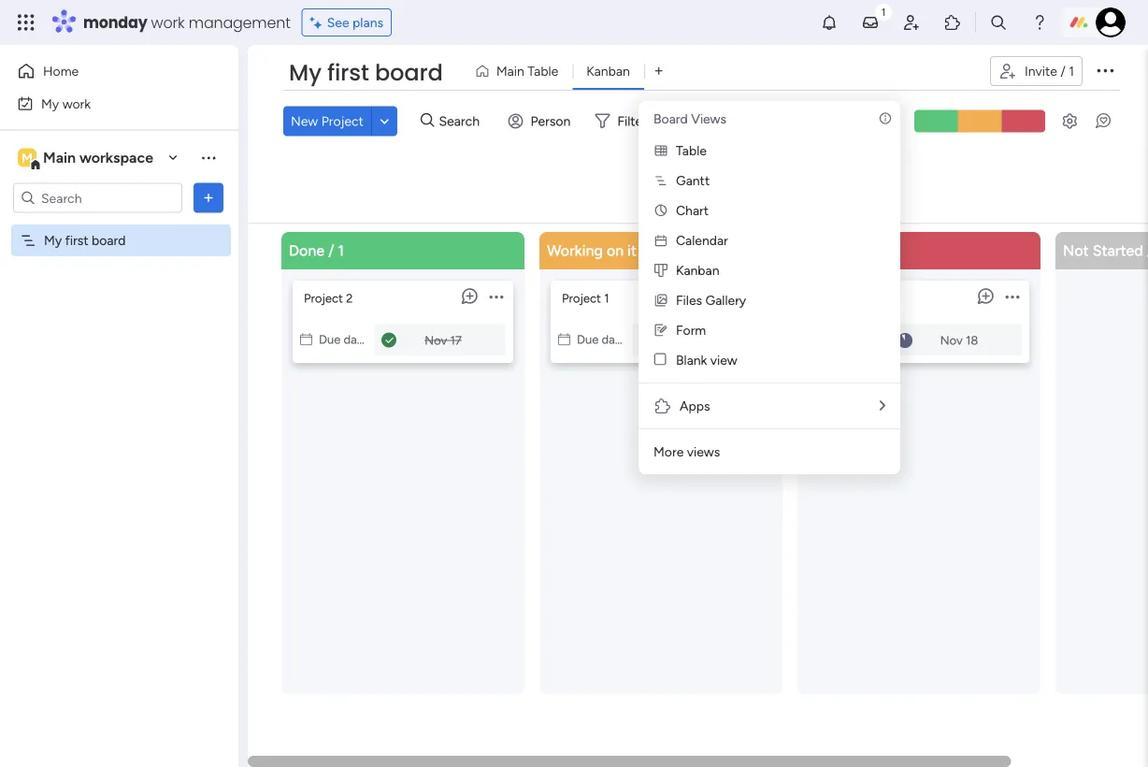 Task type: describe. For each thing, give the bounding box(es) containing it.
my work button
[[11, 88, 201, 118]]

sort
[[712, 113, 737, 129]]

18
[[966, 333, 979, 348]]

/ for done
[[328, 241, 334, 259]]

gallery
[[706, 292, 747, 308]]

my first board inside field
[[289, 57, 443, 88]]

workspace selection element
[[18, 146, 156, 171]]

home button
[[11, 56, 201, 86]]

kanban button
[[573, 56, 644, 86]]

2
[[346, 290, 353, 305]]

main for main table
[[497, 63, 525, 79]]

gantt
[[676, 173, 710, 188]]

v2 calendar view small outline image for working on it
[[558, 332, 571, 347]]

1 horizontal spatial /
[[641, 241, 647, 259]]

angle down image
[[380, 114, 389, 128]]

calendar
[[676, 232, 729, 248]]

monday
[[83, 12, 147, 33]]

done / 1
[[289, 241, 344, 259]]

1 horizontal spatial options image
[[1094, 59, 1117, 81]]

date for it
[[602, 332, 627, 347]]

kanban inside button
[[587, 63, 630, 79]]

new project
[[291, 113, 364, 129]]

sort button
[[682, 106, 748, 136]]

invite
[[1025, 63, 1058, 79]]

first inside field
[[327, 57, 369, 88]]

Search in workspace field
[[39, 187, 156, 209]]

view
[[711, 352, 738, 368]]

it
[[628, 241, 637, 259]]

views
[[687, 444, 721, 460]]

my first board list box
[[0, 221, 239, 509]]

invite members image
[[903, 13, 921, 32]]

done
[[289, 241, 325, 259]]

person
[[531, 113, 571, 129]]

add view image
[[655, 64, 663, 78]]

project for working on it / 1
[[562, 290, 601, 305]]

monday work management
[[83, 12, 291, 33]]

due for working
[[577, 332, 599, 347]]

project 1
[[562, 290, 609, 305]]

see
[[327, 14, 350, 30]]

files
[[676, 292, 703, 308]]

form
[[676, 322, 707, 338]]

workspace image
[[18, 147, 36, 168]]

list arrow image
[[880, 399, 886, 413]]

17
[[450, 333, 462, 348]]

3 nov from the left
[[941, 333, 963, 348]]

due date for on
[[577, 332, 627, 347]]

1 image
[[876, 1, 892, 22]]

v2 calendar view small outline image for done
[[300, 332, 312, 347]]

files gallery
[[676, 292, 747, 308]]

row group containing done
[[278, 232, 1149, 756]]

1 vertical spatial table
[[676, 143, 707, 159]]

invite / 1
[[1025, 63, 1075, 79]]

person button
[[501, 106, 582, 136]]

due date for /
[[319, 332, 368, 347]]

My first board field
[[284, 57, 448, 89]]

1 right done
[[338, 241, 344, 259]]



Task type: vqa. For each thing, say whether or not it's contained in the screenshot.
v2 done deadline image at the top left of page
yes



Task type: locate. For each thing, give the bounding box(es) containing it.
16
[[708, 333, 720, 348]]

working on it / 1
[[547, 241, 657, 259]]

0 vertical spatial my first board
[[289, 57, 443, 88]]

new
[[291, 113, 318, 129]]

invite / 1 button
[[991, 56, 1083, 86]]

views
[[691, 110, 727, 126]]

my work
[[41, 95, 91, 111]]

1 right 'invite'
[[1069, 63, 1075, 79]]

date left v2 done deadline image in the top of the page
[[344, 332, 368, 347]]

my
[[289, 57, 322, 88], [41, 95, 59, 111], [44, 232, 62, 248]]

2 vertical spatial my
[[44, 232, 62, 248]]

work for my
[[62, 95, 91, 111]]

main table
[[497, 63, 559, 79]]

project 2
[[304, 290, 353, 305]]

apps
[[680, 398, 711, 414]]

1 horizontal spatial work
[[151, 12, 185, 33]]

date for 1
[[344, 332, 368, 347]]

/
[[1061, 63, 1066, 79], [328, 241, 334, 259], [641, 241, 647, 259]]

1 horizontal spatial board
[[375, 57, 443, 88]]

table
[[528, 63, 559, 79], [676, 143, 707, 159]]

1 horizontal spatial apps image
[[944, 13, 963, 32]]

arrow down image
[[654, 110, 676, 132]]

2 horizontal spatial /
[[1061, 63, 1066, 79]]

1 vertical spatial work
[[62, 95, 91, 111]]

my down search in workspace 'field'
[[44, 232, 62, 248]]

more views
[[654, 444, 721, 460]]

v2 calendar view small outline image down project 2
[[300, 332, 312, 347]]

help image
[[1031, 13, 1050, 32]]

apps image left apps
[[654, 397, 673, 415]]

plans
[[353, 14, 384, 30]]

apps image
[[944, 13, 963, 32], [654, 397, 673, 415]]

1 due date from the left
[[319, 332, 368, 347]]

2 nov from the left
[[683, 333, 705, 348]]

0 horizontal spatial options image
[[199, 188, 218, 207]]

0 horizontal spatial board
[[92, 232, 126, 248]]

/ inside 'button'
[[1061, 63, 1066, 79]]

0 horizontal spatial /
[[328, 241, 334, 259]]

started
[[1093, 241, 1144, 259]]

new project button
[[283, 106, 371, 136]]

row group
[[278, 232, 1149, 756]]

0 horizontal spatial work
[[62, 95, 91, 111]]

board up v2 search image on the top left
[[375, 57, 443, 88]]

first
[[327, 57, 369, 88], [65, 232, 89, 248]]

0 vertical spatial work
[[151, 12, 185, 33]]

2 horizontal spatial nov
[[941, 333, 963, 348]]

/ for invite
[[1061, 63, 1066, 79]]

0 vertical spatial apps image
[[944, 13, 963, 32]]

1 horizontal spatial nov
[[683, 333, 705, 348]]

my first board
[[289, 57, 443, 88], [44, 232, 126, 248]]

1 horizontal spatial v2 calendar view small outline image
[[558, 332, 571, 347]]

due down project 1
[[577, 332, 599, 347]]

blank view
[[676, 352, 738, 368]]

nov 18
[[941, 333, 979, 348]]

table up the gantt at the right top of page
[[676, 143, 707, 159]]

0 horizontal spatial nov
[[425, 333, 447, 348]]

1
[[1069, 63, 1075, 79], [338, 241, 344, 259], [650, 241, 657, 259], [604, 290, 609, 305]]

1 down working on it / 1
[[604, 290, 609, 305]]

2 due from the left
[[577, 332, 599, 347]]

due for done
[[319, 332, 341, 347]]

1 vertical spatial first
[[65, 232, 89, 248]]

0 vertical spatial options image
[[1094, 59, 1117, 81]]

v2 search image
[[421, 110, 435, 131]]

1 vertical spatial kanban
[[676, 262, 720, 278]]

1 date from the left
[[344, 332, 368, 347]]

1 horizontal spatial kanban
[[676, 262, 720, 278]]

option
[[0, 224, 239, 227]]

main up person popup button
[[497, 63, 525, 79]]

1 vertical spatial options image
[[199, 188, 218, 207]]

date
[[344, 332, 368, 347], [602, 332, 627, 347]]

my up new
[[289, 57, 322, 88]]

0 vertical spatial my
[[289, 57, 322, 88]]

not
[[1064, 241, 1090, 259]]

1 horizontal spatial date
[[602, 332, 627, 347]]

due date down project 1
[[577, 332, 627, 347]]

not started
[[1064, 241, 1144, 259]]

main for main workspace
[[43, 149, 76, 167]]

kanban down "calendar"
[[676, 262, 720, 278]]

options image down john smith 'icon' on the top right of page
[[1094, 59, 1117, 81]]

main table button
[[468, 56, 573, 86]]

filter
[[618, 113, 647, 129]]

see plans button
[[302, 8, 392, 36]]

project right new
[[322, 113, 364, 129]]

kanban left add view image
[[587, 63, 630, 79]]

first inside list box
[[65, 232, 89, 248]]

board inside field
[[375, 57, 443, 88]]

workspace
[[79, 149, 153, 167]]

work inside the my work button
[[62, 95, 91, 111]]

1 right it
[[650, 241, 657, 259]]

v2 done deadline image
[[382, 331, 397, 349]]

nov left 17
[[425, 333, 447, 348]]

1 horizontal spatial table
[[676, 143, 707, 159]]

my inside button
[[41, 95, 59, 111]]

0 horizontal spatial main
[[43, 149, 76, 167]]

1 inside 'button'
[[1069, 63, 1075, 79]]

1 due from the left
[[319, 332, 341, 347]]

due
[[319, 332, 341, 347], [577, 332, 599, 347]]

my first board down search in workspace 'field'
[[44, 232, 126, 248]]

0 horizontal spatial kanban
[[587, 63, 630, 79]]

0 horizontal spatial due
[[319, 332, 341, 347]]

nov for working on it / 1
[[683, 333, 705, 348]]

my first board down the plans at left top
[[289, 57, 443, 88]]

Search field
[[435, 108, 491, 134]]

0 horizontal spatial my first board
[[44, 232, 126, 248]]

0 horizontal spatial date
[[344, 332, 368, 347]]

v2 calendar view small outline image
[[300, 332, 312, 347], [558, 332, 571, 347]]

main right workspace image
[[43, 149, 76, 167]]

project left 2
[[304, 290, 343, 305]]

board inside list box
[[92, 232, 126, 248]]

1 horizontal spatial main
[[497, 63, 525, 79]]

home
[[43, 63, 79, 79]]

board
[[654, 110, 688, 126]]

due down project 2
[[319, 332, 341, 347]]

workspace options image
[[199, 148, 218, 167]]

project for done / 1
[[304, 290, 343, 305]]

work for monday
[[151, 12, 185, 33]]

0 vertical spatial board
[[375, 57, 443, 88]]

project down working
[[562, 290, 601, 305]]

1 vertical spatial main
[[43, 149, 76, 167]]

main inside workspace selection element
[[43, 149, 76, 167]]

working
[[547, 241, 603, 259]]

0 vertical spatial first
[[327, 57, 369, 88]]

work right the monday
[[151, 12, 185, 33]]

more
[[654, 444, 684, 460]]

project inside button
[[322, 113, 364, 129]]

work down "home"
[[62, 95, 91, 111]]

table up person popup button
[[528, 63, 559, 79]]

chart
[[676, 203, 709, 218]]

management
[[189, 12, 291, 33]]

0 horizontal spatial table
[[528, 63, 559, 79]]

nov 17
[[425, 333, 462, 348]]

1 nov from the left
[[425, 333, 447, 348]]

table inside button
[[528, 63, 559, 79]]

main
[[497, 63, 525, 79], [43, 149, 76, 167]]

see plans
[[327, 14, 384, 30]]

board
[[375, 57, 443, 88], [92, 232, 126, 248]]

blank
[[676, 352, 708, 368]]

0 horizontal spatial apps image
[[654, 397, 673, 415]]

0 horizontal spatial v2 calendar view small outline image
[[300, 332, 312, 347]]

notifications image
[[820, 13, 839, 32]]

work
[[151, 12, 185, 33], [62, 95, 91, 111]]

0 horizontal spatial due date
[[319, 332, 368, 347]]

my inside field
[[289, 57, 322, 88]]

1 vertical spatial my first board
[[44, 232, 126, 248]]

options image
[[1094, 59, 1117, 81], [199, 188, 218, 207]]

/ right it
[[641, 241, 647, 259]]

inbox image
[[862, 13, 880, 32]]

v2 calendar view small outline image down project 1
[[558, 332, 571, 347]]

search everything image
[[990, 13, 1008, 32]]

date down project 1
[[602, 332, 627, 347]]

nov up blank
[[683, 333, 705, 348]]

nov for done / 1
[[425, 333, 447, 348]]

kanban
[[587, 63, 630, 79], [676, 262, 720, 278]]

2 due date from the left
[[577, 332, 627, 347]]

filter button
[[588, 106, 676, 136]]

project
[[322, 113, 364, 129], [304, 290, 343, 305], [562, 290, 601, 305]]

1 vertical spatial my
[[41, 95, 59, 111]]

main workspace
[[43, 149, 153, 167]]

my inside list box
[[44, 232, 62, 248]]

my down "home"
[[41, 95, 59, 111]]

1 vertical spatial board
[[92, 232, 126, 248]]

options image down "workspace options" image
[[199, 188, 218, 207]]

2 date from the left
[[602, 332, 627, 347]]

first down search in workspace 'field'
[[65, 232, 89, 248]]

0 vertical spatial table
[[528, 63, 559, 79]]

0 horizontal spatial first
[[65, 232, 89, 248]]

select product image
[[17, 13, 36, 32]]

m
[[22, 150, 33, 166]]

due date down 2
[[319, 332, 368, 347]]

nov left the 18
[[941, 333, 963, 348]]

1 horizontal spatial due date
[[577, 332, 627, 347]]

main inside main table button
[[497, 63, 525, 79]]

my first board inside list box
[[44, 232, 126, 248]]

1 vertical spatial apps image
[[654, 397, 673, 415]]

apps image right invite members icon
[[944, 13, 963, 32]]

nov 16
[[683, 333, 720, 348]]

/ right done
[[328, 241, 334, 259]]

board views
[[654, 110, 727, 126]]

1 horizontal spatial my first board
[[289, 57, 443, 88]]

1 horizontal spatial due
[[577, 332, 599, 347]]

/ right 'invite'
[[1061, 63, 1066, 79]]

first down see plans button
[[327, 57, 369, 88]]

due date
[[319, 332, 368, 347], [577, 332, 627, 347]]

board down search in workspace 'field'
[[92, 232, 126, 248]]

john smith image
[[1096, 7, 1126, 37]]

2 v2 calendar view small outline image from the left
[[558, 332, 571, 347]]

0 vertical spatial kanban
[[587, 63, 630, 79]]

1 v2 calendar view small outline image from the left
[[300, 332, 312, 347]]

0 vertical spatial main
[[497, 63, 525, 79]]

on
[[607, 241, 624, 259]]

nov
[[425, 333, 447, 348], [683, 333, 705, 348], [941, 333, 963, 348]]

1 horizontal spatial first
[[327, 57, 369, 88]]



